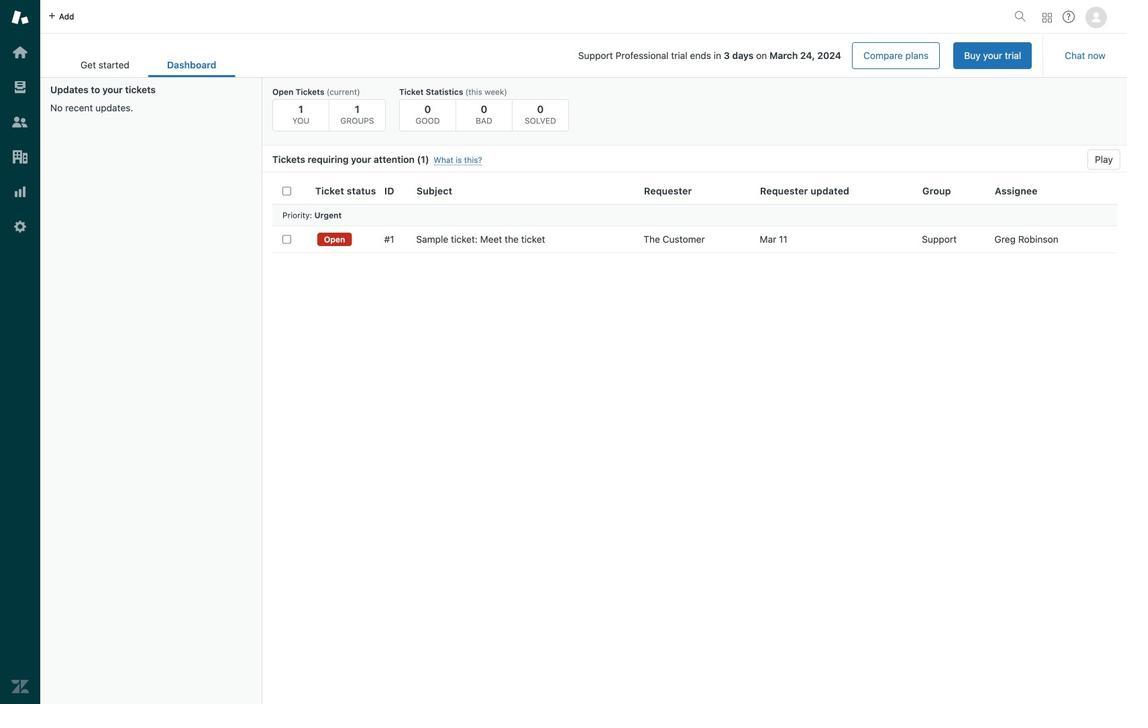 Task type: locate. For each thing, give the bounding box(es) containing it.
zendesk support image
[[11, 9, 29, 26]]

zendesk image
[[11, 678, 29, 696]]

get started image
[[11, 44, 29, 61]]

customers image
[[11, 113, 29, 131]]

main element
[[0, 0, 40, 704]]

views image
[[11, 78, 29, 96]]

tab
[[62, 52, 148, 77]]

grid
[[262, 178, 1127, 704]]

None checkbox
[[282, 235, 291, 244]]

tab list
[[62, 52, 235, 77]]

reporting image
[[11, 183, 29, 201]]



Task type: vqa. For each thing, say whether or not it's contained in the screenshot.
Zendesk Support Image
yes



Task type: describe. For each thing, give the bounding box(es) containing it.
admin image
[[11, 218, 29, 235]]

zendesk products image
[[1043, 13, 1052, 22]]

Select All Tickets checkbox
[[282, 187, 291, 195]]

organizations image
[[11, 148, 29, 166]]

get help image
[[1063, 11, 1075, 23]]

March 24, 2024 text field
[[770, 50, 841, 61]]



